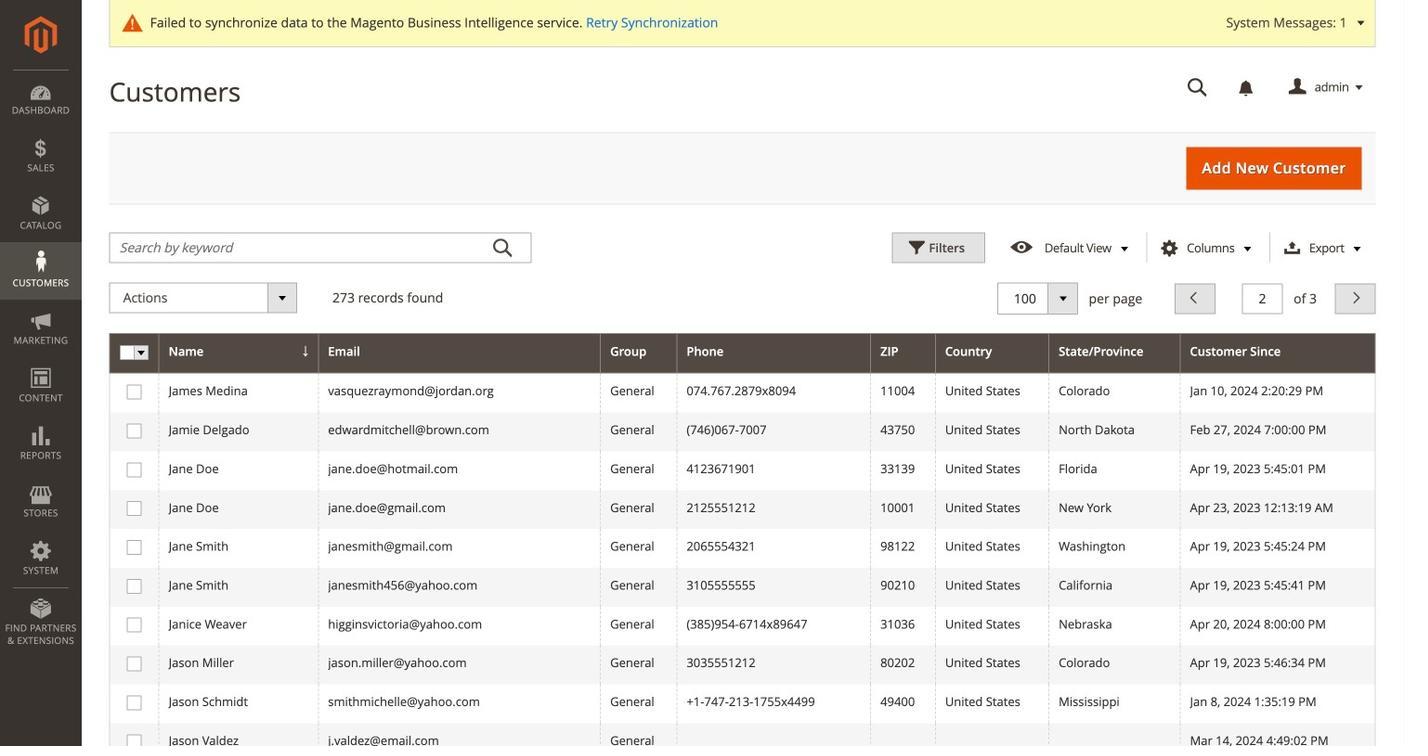 Task type: vqa. For each thing, say whether or not it's contained in the screenshot.
Tab List
no



Task type: describe. For each thing, give the bounding box(es) containing it.
Search by keyword text field
[[109, 233, 532, 263]]



Task type: locate. For each thing, give the bounding box(es) containing it.
magento admin panel image
[[25, 16, 57, 54]]

menu bar
[[0, 70, 82, 657]]

None text field
[[1175, 72, 1221, 104]]

None text field
[[1012, 289, 1068, 308]]

None checkbox
[[127, 385, 139, 397], [127, 696, 139, 708], [127, 735, 139, 747], [127, 385, 139, 397], [127, 696, 139, 708], [127, 735, 139, 747]]

None number field
[[1242, 284, 1283, 314]]

None checkbox
[[127, 424, 139, 436], [127, 463, 139, 475], [127, 502, 139, 514], [127, 541, 139, 553], [127, 579, 139, 591], [127, 618, 139, 630], [127, 657, 139, 669], [127, 424, 139, 436], [127, 463, 139, 475], [127, 502, 139, 514], [127, 541, 139, 553], [127, 579, 139, 591], [127, 618, 139, 630], [127, 657, 139, 669]]



